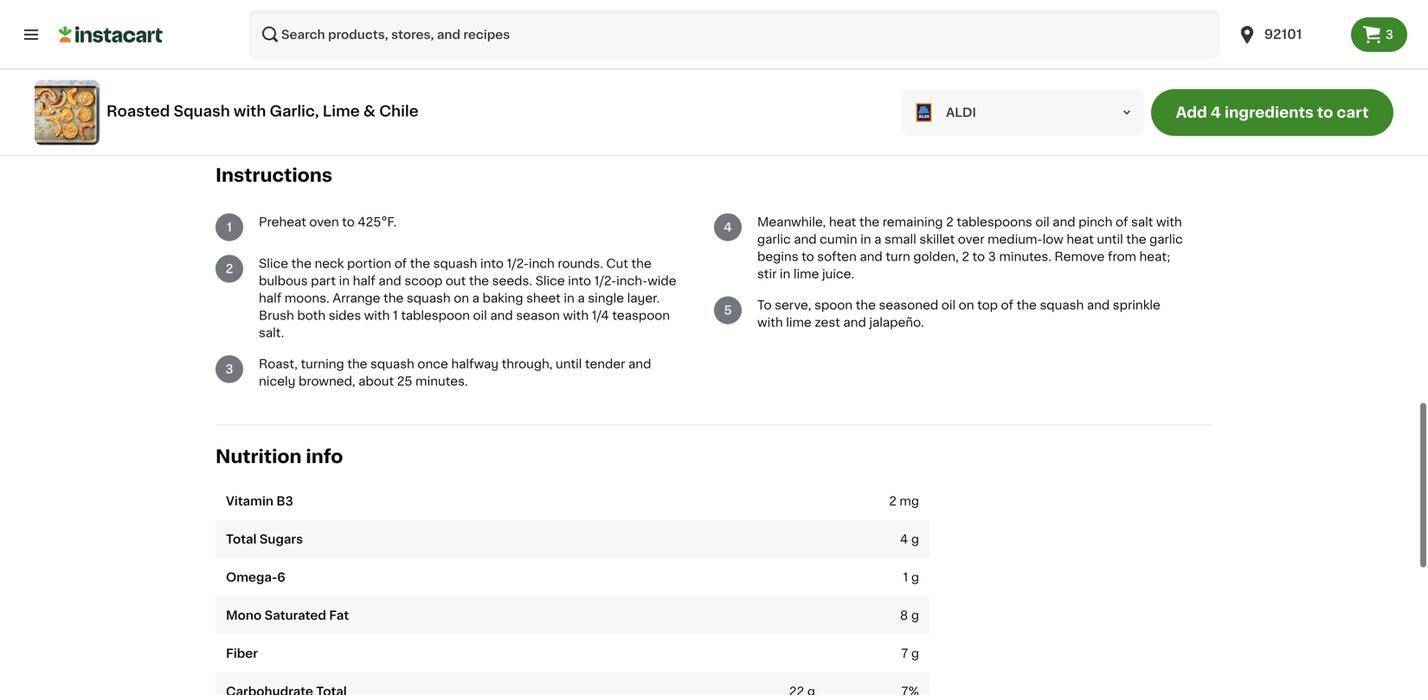 Task type: vqa. For each thing, say whether or not it's contained in the screenshot.


Task type: locate. For each thing, give the bounding box(es) containing it.
with down to
[[757, 317, 783, 329]]

2 horizontal spatial 3
[[1386, 29, 1394, 41]]

of left salt
[[1116, 216, 1128, 228]]

g right 7 on the right of the page
[[911, 648, 919, 660]]

1 left tablespoon
[[393, 310, 398, 322]]

zest
[[443, 27, 469, 40], [815, 317, 840, 329]]

2 mg
[[889, 495, 919, 507]]

g up 1 g
[[911, 533, 919, 546]]

1 g from the top
[[911, 533, 919, 546]]

0 vertical spatial 1/2-
[[507, 258, 529, 270]]

0 horizontal spatial until
[[556, 358, 582, 370]]

g
[[911, 533, 919, 546], [911, 571, 919, 584], [911, 610, 919, 622], [911, 648, 919, 660]]

1 garlic from the left
[[757, 233, 791, 246]]

3
[[1386, 29, 1394, 41], [988, 251, 996, 263], [225, 363, 233, 375]]

0 horizontal spatial of
[[394, 258, 407, 270]]

fat
[[329, 610, 349, 622]]

1/2- up seeds.
[[507, 258, 529, 270]]

0 horizontal spatial into
[[480, 258, 504, 270]]

the right "spoon"
[[856, 299, 876, 311]]

1 horizontal spatial cumin
[[820, 233, 858, 246]]

items
[[337, 93, 363, 102]]

squash
[[174, 104, 230, 119]]

season
[[516, 310, 560, 322]]

3 inside 3 button
[[1386, 29, 1394, 41]]

with down arrange
[[364, 310, 390, 322]]

and left turn
[[860, 251, 883, 263]]

brush
[[259, 310, 294, 322]]

1 horizontal spatial 1/2-
[[594, 275, 617, 287]]

with left 1/4
[[563, 310, 589, 322]]

golden,
[[914, 251, 959, 263]]

minced
[[319, 62, 365, 74]]

oven
[[309, 216, 339, 228]]

pinch
[[1079, 216, 1113, 228]]

minutes. down medium-
[[999, 251, 1052, 263]]

1 horizontal spatial garlic
[[1150, 233, 1183, 246]]

2 92101 button from the left
[[1237, 10, 1341, 59]]

half
[[353, 275, 376, 287], [259, 292, 282, 304]]

1 horizontal spatial slice
[[535, 275, 565, 287]]

slice up sheet
[[535, 275, 565, 287]]

2 horizontal spatial a
[[874, 233, 882, 246]]

with inside the meanwhile, heat the remaining 2 tablespoons oil and pinch of salt with garlic and cumin in a small skillet over medium-low heat until the garlic begins to soften and turn golden, 2 to 3 minutes. remove from heat; stir in lime juice.
[[1157, 216, 1182, 228]]

4 right add
[[1211, 105, 1221, 120]]

1 horizontal spatial 3
[[988, 251, 996, 263]]

and inside roast, turning the squash once halfway through, until tender and nicely browned, about 25 minutes.
[[629, 358, 651, 370]]

1 horizontal spatial until
[[1097, 233, 1123, 246]]

1 vertical spatial heat
[[1067, 233, 1094, 246]]

garlic up begins
[[757, 233, 791, 246]]

ingredients
[[1225, 105, 1314, 120]]

half down portion
[[353, 275, 376, 287]]

2 vertical spatial of
[[1001, 299, 1014, 311]]

minutes. down once
[[416, 375, 468, 388]]

to down over
[[973, 251, 985, 263]]

heat up remove
[[1067, 233, 1094, 246]]

1 vertical spatial 1/2-
[[594, 275, 617, 287]]

1/2-
[[507, 258, 529, 270], [594, 275, 617, 287]]

provided
[[968, 93, 1011, 102]]

of up scoop
[[394, 258, 407, 270]]

garlic,
[[270, 104, 319, 119]]

bulbous
[[259, 275, 308, 287]]

4 left meanwhile, at the right top of the page
[[724, 221, 732, 233]]

until inside roast, turning the squash once halfway through, until tender and nicely browned, about 25 minutes.
[[556, 358, 582, 370]]

squash up 25
[[371, 358, 415, 370]]

1 horizontal spatial on
[[959, 299, 974, 311]]

squash down remove
[[1040, 299, 1084, 311]]

1 horizontal spatial 4
[[900, 533, 908, 546]]

ground
[[319, 10, 362, 22]]

4 g from the top
[[911, 648, 919, 660]]

1 inside slice the neck portion of the squash into 1/2-inch rounds. cut the bulbous part in half and scoop out the seeds. slice into 1/2-inch-wide half moons. arrange the squash on a baking sheet in a single layer. brush both sides with 1 tablespoon oil and season with 1/4 teaspoon salt.
[[393, 310, 398, 322]]

stir
[[757, 268, 777, 280]]

on down out
[[454, 292, 469, 304]]

0 vertical spatial 4
[[1211, 105, 1221, 120]]

0 vertical spatial into
[[480, 258, 504, 270]]

consult
[[567, 93, 604, 102]]

omega-6
[[226, 571, 286, 584]]

None search field
[[249, 10, 1220, 59]]

1 for 1 teaspoon ground cumin ½ teaspoon freshly grated lime zest 2 teaspoons lime juice 1 teaspoon minced red jalapeño pepper
[[250, 10, 255, 22]]

0 horizontal spatial zest
[[443, 27, 469, 40]]

2 down ½
[[250, 45, 258, 57]]

2 horizontal spatial 4
[[1211, 105, 1221, 120]]

2 left the mg
[[889, 495, 897, 507]]

aldi button
[[902, 89, 1144, 136]]

into down the rounds. on the left
[[568, 275, 591, 287]]

until
[[1097, 233, 1123, 246], [556, 358, 582, 370]]

of
[[1116, 216, 1128, 228], [394, 258, 407, 270], [1001, 299, 1014, 311]]

1 up 8
[[903, 571, 908, 584]]

minutes.
[[999, 251, 1052, 263], [416, 375, 468, 388]]

0 horizontal spatial cumin
[[366, 10, 403, 22]]

1 horizontal spatial minutes.
[[999, 251, 1052, 263]]

the up scoop
[[410, 258, 430, 270]]

single
[[588, 292, 624, 304]]

1 vertical spatial slice
[[535, 275, 565, 287]]

chile
[[379, 104, 419, 119]]

1 vertical spatial 3
[[988, 251, 996, 263]]

g right 8
[[911, 610, 919, 622]]

and down portion
[[379, 275, 401, 287]]

roast, turning the squash once halfway through, until tender and nicely browned, about 25 minutes.
[[259, 358, 651, 388]]

0 vertical spatial of
[[1116, 216, 1128, 228]]

oil down baking
[[473, 310, 487, 322]]

in left small
[[861, 233, 871, 246]]

aldi
[[946, 106, 976, 119]]

of inside to serve, spoon the seasoned oil on top of the squash and sprinkle with lime zest and jalapeño.
[[1001, 299, 1014, 311]]

until up from on the top of the page
[[1097, 233, 1123, 246]]

on left top
[[959, 299, 974, 311]]

until left tender
[[556, 358, 582, 370]]

slice up bulbous
[[259, 258, 288, 270]]

sides
[[329, 310, 361, 322]]

1 vertical spatial until
[[556, 358, 582, 370]]

of inside slice the neck portion of the squash into 1/2-inch rounds. cut the bulbous part in half and scoop out the seeds. slice into 1/2-inch-wide half moons. arrange the squash on a baking sheet in a single layer. brush both sides with 1 tablespoon oil and season with 1/4 teaspoon salt.
[[394, 258, 407, 270]]

1 92101 button from the left
[[1226, 10, 1351, 59]]

seeds.
[[492, 275, 532, 287]]

oil left top
[[942, 299, 956, 311]]

2 vertical spatial 3
[[225, 363, 233, 375]]

to up the '&'
[[366, 93, 376, 102]]

1 vertical spatial of
[[394, 258, 407, 270]]

g for 1 g
[[911, 571, 919, 584]]

4 inside button
[[1211, 105, 1221, 120]]

2 down over
[[962, 251, 970, 263]]

half up brush
[[259, 292, 282, 304]]

of right top
[[1001, 299, 1014, 311]]

to inside button
[[1317, 105, 1334, 120]]

for
[[1037, 93, 1050, 102]]

1 left preheat
[[227, 221, 232, 233]]

0 horizontal spatial oil
[[473, 310, 487, 322]]

moons.
[[285, 292, 330, 304]]

a left small
[[874, 233, 882, 246]]

seasoned
[[879, 299, 939, 311]]

and down meanwhile, at the right top of the page
[[794, 233, 817, 246]]

0 vertical spatial half
[[353, 275, 376, 287]]

8 g
[[900, 610, 919, 622]]

nutrition info
[[216, 448, 343, 466]]

slice
[[259, 258, 288, 270], [535, 275, 565, 287]]

0 horizontal spatial garlic
[[757, 233, 791, 246]]

suggested
[[283, 93, 334, 102]]

0 horizontal spatial 1/2-
[[507, 258, 529, 270]]

0 horizontal spatial minutes.
[[416, 375, 468, 388]]

0 vertical spatial cumin
[[366, 10, 403, 22]]

medium-
[[988, 233, 1043, 246]]

1 vertical spatial 4
[[724, 221, 732, 233]]

to left cart
[[1317, 105, 1334, 120]]

1 vertical spatial cumin
[[820, 233, 858, 246]]

92101
[[1265, 28, 1302, 41]]

1 vertical spatial into
[[568, 275, 591, 287]]

begins
[[757, 251, 799, 263]]

add 4 ingredients to cart
[[1176, 105, 1369, 120]]

add 4 ingredients to cart button
[[1151, 89, 1394, 136]]

instacart logo image
[[59, 24, 163, 45]]

1 vertical spatial zest
[[815, 317, 840, 329]]

1 horizontal spatial zest
[[815, 317, 840, 329]]

the right top
[[1017, 299, 1037, 311]]

1 horizontal spatial half
[[353, 275, 376, 287]]

lime left juice.
[[794, 268, 819, 280]]

lime down serve,
[[786, 317, 812, 329]]

and right tender
[[629, 358, 651, 370]]

or
[[807, 93, 817, 102]]

info
[[306, 448, 343, 466]]

0 vertical spatial zest
[[443, 27, 469, 40]]

garlic up the heat;
[[1150, 233, 1183, 246]]

oil inside to serve, spoon the seasoned oil on top of the squash and sprinkle with lime zest and jalapeño.
[[942, 299, 956, 311]]

add
[[1176, 105, 1207, 120]]

0 horizontal spatial 4
[[724, 221, 732, 233]]

cumin up soften
[[820, 233, 858, 246]]

meanwhile,
[[757, 216, 826, 228]]

4 g
[[900, 533, 919, 546]]

0 horizontal spatial slice
[[259, 258, 288, 270]]

4
[[1211, 105, 1221, 120], [724, 221, 732, 233], [900, 533, 908, 546]]

mg
[[900, 495, 919, 507]]

1 horizontal spatial of
[[1001, 299, 1014, 311]]

1 horizontal spatial into
[[568, 275, 591, 287]]

zest inside to serve, spoon the seasoned oil on top of the squash and sprinkle with lime zest and jalapeño.
[[815, 317, 840, 329]]

2
[[250, 45, 258, 57], [946, 216, 954, 228], [962, 251, 970, 263], [226, 263, 233, 275], [889, 495, 897, 507]]

tablespoons
[[957, 216, 1033, 228]]

please
[[216, 93, 247, 102]]

0 horizontal spatial a
[[472, 292, 480, 304]]

vitamin
[[226, 495, 274, 507]]

0 vertical spatial minutes.
[[999, 251, 1052, 263]]

heat up soften
[[829, 216, 856, 228]]

1/4
[[592, 310, 609, 322]]

lime inside the meanwhile, heat the remaining 2 tablespoons oil and pinch of salt with garlic and cumin in a small skillet over medium-low heat until the garlic begins to soften and turn golden, 2 to 3 minutes. remove from heat; stir in lime juice.
[[794, 268, 819, 280]]

1 horizontal spatial oil
[[942, 299, 956, 311]]

and up the low
[[1053, 216, 1076, 228]]

2 horizontal spatial of
[[1116, 216, 1128, 228]]

with right salt
[[1157, 216, 1182, 228]]

0 vertical spatial slice
[[259, 258, 288, 270]]

92101 button
[[1226, 10, 1351, 59], [1237, 10, 1341, 59]]

squash inside to serve, spoon the seasoned oil on top of the squash and sprinkle with lime zest and jalapeño.
[[1040, 299, 1084, 311]]

2 g from the top
[[911, 571, 919, 584]]

sprinkle
[[1113, 299, 1161, 311]]

tablespoon
[[401, 310, 470, 322]]

sugars
[[260, 533, 303, 546]]

0 horizontal spatial on
[[454, 292, 469, 304]]

0 horizontal spatial 3
[[225, 363, 233, 375]]

1 for 1 g
[[903, 571, 908, 584]]

a left baking
[[472, 292, 480, 304]]

1 up ½
[[250, 10, 255, 22]]

0 horizontal spatial half
[[259, 292, 282, 304]]

cumin up the grated
[[366, 10, 403, 22]]

inch-
[[617, 275, 648, 287]]

into up seeds.
[[480, 258, 504, 270]]

4 down 2 mg on the right of the page
[[900, 533, 908, 546]]

zest inside 1 teaspoon ground cumin ½ teaspoon freshly grated lime zest 2 teaspoons lime juice 1 teaspoon minced red jalapeño pepper
[[443, 27, 469, 40]]

zest down "spoon"
[[815, 317, 840, 329]]

lime inside to serve, spoon the seasoned oil on top of the squash and sprinkle with lime zest and jalapeño.
[[786, 317, 812, 329]]

cut
[[606, 258, 628, 270]]

oil up the low
[[1036, 216, 1050, 228]]

salt.
[[259, 327, 284, 339]]

1 for 1
[[227, 221, 232, 233]]

zest up pepper
[[443, 27, 469, 40]]

g up 8 g
[[911, 571, 919, 584]]

a left single
[[578, 292, 585, 304]]

roasted
[[106, 104, 170, 119]]

on inside to serve, spoon the seasoned oil on top of the squash and sprinkle with lime zest and jalapeño.
[[959, 299, 974, 311]]

3 g from the top
[[911, 610, 919, 622]]

and down baking
[[490, 310, 513, 322]]

to left soften
[[802, 251, 814, 263]]

0 horizontal spatial heat
[[829, 216, 856, 228]]

into
[[480, 258, 504, 270], [568, 275, 591, 287]]

grated
[[371, 27, 411, 40]]

0 vertical spatial until
[[1097, 233, 1123, 246]]

lime
[[414, 27, 440, 40], [328, 45, 354, 57], [794, 268, 819, 280], [786, 317, 812, 329]]

1/2- up single
[[594, 275, 617, 287]]

0 vertical spatial 3
[[1386, 29, 1394, 41]]

5
[[724, 304, 732, 317]]

the up about
[[347, 358, 367, 370]]

2 vertical spatial 4
[[900, 533, 908, 546]]

2 left bulbous
[[226, 263, 233, 275]]

with
[[234, 104, 266, 119], [1157, 216, 1182, 228], [364, 310, 390, 322], [563, 310, 589, 322], [757, 317, 783, 329]]

1 vertical spatial minutes.
[[416, 375, 468, 388]]

juice.
[[822, 268, 854, 280]]

2 horizontal spatial oil
[[1036, 216, 1050, 228]]

salt
[[1131, 216, 1153, 228]]

oil inside slice the neck portion of the squash into 1/2-inch rounds. cut the bulbous part in half and scoop out the seeds. slice into 1/2-inch-wide half moons. arrange the squash on a baking sheet in a single layer. brush both sides with 1 tablespoon oil and season with 1/4 teaspoon salt.
[[473, 310, 487, 322]]

cumin inside 1 teaspoon ground cumin ½ teaspoon freshly grated lime zest 2 teaspoons lime juice 1 teaspoon minced red jalapeño pepper
[[366, 10, 403, 22]]



Task type: describe. For each thing, give the bounding box(es) containing it.
with down review
[[234, 104, 266, 119]]

browned,
[[299, 375, 355, 388]]

spoon
[[815, 299, 853, 311]]

lime
[[323, 104, 360, 119]]

1 g
[[903, 571, 919, 584]]

out
[[446, 275, 466, 287]]

1 up review
[[250, 62, 255, 74]]

g for 8 g
[[911, 610, 919, 622]]

minutes. inside roast, turning the squash once halfway through, until tender and nicely browned, about 25 minutes.
[[416, 375, 468, 388]]

4 for 4 g
[[900, 533, 908, 546]]

oil inside the meanwhile, heat the remaining 2 tablespoons oil and pinch of salt with garlic and cumin in a small skillet over medium-low heat until the garlic begins to soften and turn golden, 2 to 3 minutes. remove from heat; stir in lime juice.
[[1036, 216, 1050, 228]]

wide
[[648, 275, 677, 287]]

heat;
[[1140, 251, 1170, 263]]

teaspoons
[[261, 45, 325, 57]]

preheat
[[259, 216, 306, 228]]

7
[[901, 648, 908, 660]]

mono saturated fat
[[226, 610, 349, 622]]

in right sheet
[[564, 292, 575, 304]]

halfway
[[451, 358, 499, 370]]

the left the remaining
[[860, 216, 880, 228]]

that
[[429, 93, 449, 102]]

only.
[[1116, 93, 1139, 102]]

nutritional
[[819, 93, 868, 102]]

teaspoon inside slice the neck portion of the squash into 1/2-inch rounds. cut the bulbous part in half and scoop out the seeds. slice into 1/2-inch-wide half moons. arrange the squash on a baking sheet in a single layer. brush both sides with 1 tablespoon oil and season with 1/4 teaspoon salt.
[[612, 310, 670, 322]]

1 horizontal spatial heat
[[1067, 233, 1094, 246]]

convenience
[[1052, 93, 1114, 102]]

2 up skillet
[[946, 216, 954, 228]]

which
[[927, 93, 956, 102]]

in right the "stir"
[[780, 268, 791, 280]]

nicely
[[259, 375, 296, 388]]

roasted squash with garlic, lime & chile
[[106, 104, 419, 119]]

tender
[[585, 358, 625, 370]]

8
[[900, 610, 908, 622]]

the down salt
[[1126, 233, 1147, 246]]

soften
[[817, 251, 857, 263]]

squash down scoop
[[407, 292, 451, 304]]

serve,
[[775, 299, 812, 311]]

aldi image
[[909, 97, 939, 128]]

25
[[397, 375, 412, 388]]

any
[[751, 93, 769, 102]]

sure
[[406, 93, 427, 102]]

squash inside roast, turning the squash once halfway through, until tender and nicely browned, about 25 minutes.
[[371, 358, 415, 370]]

to right 'oven'
[[342, 216, 355, 228]]

sheet
[[526, 292, 561, 304]]

2 garlic from the left
[[1150, 233, 1183, 246]]

on inside slice the neck portion of the squash into 1/2-inch rounds. cut the bulbous part in half and scoop out the seeds. slice into 1/2-inch-wide half moons. arrange the squash on a baking sheet in a single layer. brush both sides with 1 tablespoon oil and season with 1/4 teaspoon salt.
[[454, 292, 469, 304]]

0 vertical spatial heat
[[829, 216, 856, 228]]

lime up minced at top left
[[328, 45, 354, 57]]

inch
[[529, 258, 555, 270]]

&
[[363, 104, 376, 119]]

1 horizontal spatial a
[[578, 292, 585, 304]]

of inside the meanwhile, heat the remaining 2 tablespoons oil and pinch of salt with garlic and cumin in a small skillet over medium-low heat until the garlic begins to soften and turn golden, 2 to 3 minutes. remove from heat; stir in lime juice.
[[1116, 216, 1128, 228]]

instructions
[[216, 166, 332, 185]]

pepper
[[446, 62, 490, 74]]

packaging
[[647, 93, 697, 102]]

minutes. inside the meanwhile, heat the remaining 2 tablespoons oil and pinch of salt with garlic and cumin in a small skillet over medium-low heat until the garlic begins to soften and turn golden, 2 to 3 minutes. remove from heat; stir in lime juice.
[[999, 251, 1052, 263]]

information
[[870, 93, 925, 102]]

small
[[885, 233, 917, 246]]

4 for 4
[[724, 221, 732, 233]]

cumin inside the meanwhile, heat the remaining 2 tablespoons oil and pinch of salt with garlic and cumin in a small skillet over medium-low heat until the garlic begins to soften and turn golden, 2 to 3 minutes. remove from heat; stir in lime juice.
[[820, 233, 858, 246]]

fiber
[[226, 648, 258, 660]]

g for 7 g
[[911, 648, 919, 660]]

3 inside the meanwhile, heat the remaining 2 tablespoons oil and pinch of salt with garlic and cumin in a small skillet over medium-low heat until the garlic begins to soften and turn golden, 2 to 3 minutes. remove from heat; stir in lime juice.
[[988, 251, 996, 263]]

mono
[[226, 610, 262, 622]]

to serve, spoon the seasoned oil on top of the squash and sprinkle with lime zest and jalapeño.
[[757, 299, 1161, 329]]

cart
[[1337, 105, 1369, 120]]

2 inside 1 teaspoon ground cumin ½ teaspoon freshly grated lime zest 2 teaspoons lime juice 1 teaspoon minced red jalapeño pepper
[[250, 45, 258, 57]]

squash up out
[[433, 258, 477, 270]]

until inside the meanwhile, heat the remaining 2 tablespoons oil and pinch of salt with garlic and cumin in a small skillet over medium-low heat until the garlic begins to soften and turn golden, 2 to 3 minutes. remove from heat; stir in lime juice.
[[1097, 233, 1123, 246]]

both
[[297, 310, 326, 322]]

the inside roast, turning the squash once halfway through, until tender and nicely browned, about 25 minutes.
[[347, 358, 367, 370]]

product
[[607, 93, 645, 102]]

the right out
[[469, 275, 489, 287]]

and down "spoon"
[[843, 317, 866, 329]]

confirm
[[712, 93, 749, 102]]

nutrition
[[216, 448, 302, 466]]

portion
[[347, 258, 391, 270]]

vitamin b3
[[226, 495, 293, 507]]

1 teaspoon ground cumin ½ teaspoon freshly grated lime zest 2 teaspoons lime juice 1 teaspoon minced red jalapeño pepper
[[250, 10, 490, 74]]

meanwhile, heat the remaining 2 tablespoons oil and pinch of salt with garlic and cumin in a small skillet over medium-low heat until the garlic begins to soften and turn golden, 2 to 3 minutes. remove from heat; stir in lime juice.
[[757, 216, 1183, 280]]

they
[[451, 93, 473, 102]]

7 g
[[901, 648, 919, 660]]

the up inch-
[[632, 258, 652, 270]]

total sugars
[[226, 533, 303, 546]]

turning
[[301, 358, 344, 370]]

the right arrange
[[384, 292, 404, 304]]

skillet
[[920, 233, 955, 246]]

review
[[250, 93, 281, 102]]

1 vertical spatial half
[[259, 292, 282, 304]]

jalapeño
[[391, 62, 443, 74]]

omega-
[[226, 571, 277, 584]]

freshly
[[326, 27, 368, 40]]

a inside the meanwhile, heat the remaining 2 tablespoons oil and pinch of salt with garlic and cumin in a small skillet over medium-low heat until the garlic begins to soften and turn golden, 2 to 3 minutes. remove from heat; stir in lime juice.
[[874, 233, 882, 246]]

is
[[958, 93, 966, 102]]

and left sprinkle at top right
[[1087, 299, 1110, 311]]

425°f.
[[358, 216, 397, 228]]

jalapeño.
[[869, 317, 924, 329]]

dietary
[[771, 93, 805, 102]]

remaining
[[883, 216, 943, 228]]

slice the neck portion of the squash into 1/2-inch rounds. cut the bulbous part in half and scoop out the seeds. slice into 1/2-inch-wide half moons. arrange the squash on a baking sheet in a single layer. brush both sides with 1 tablespoon oil and season with 1/4 teaspoon salt.
[[259, 258, 677, 339]]

rounds.
[[558, 258, 603, 270]]

with inside to serve, spoon the seasoned oil on top of the squash and sprinkle with lime zest and jalapeño.
[[757, 317, 783, 329]]

roast,
[[259, 358, 298, 370]]

in right part
[[339, 275, 350, 287]]

over
[[958, 233, 985, 246]]

Search field
[[249, 10, 1220, 59]]

scoop
[[405, 275, 443, 287]]

through,
[[502, 358, 553, 370]]

from
[[1108, 251, 1137, 263]]

red
[[368, 62, 388, 74]]

the up bulbous
[[291, 258, 312, 270]]

low
[[1043, 233, 1064, 246]]

b3
[[276, 495, 293, 507]]

top
[[977, 299, 998, 311]]

lime right the grated
[[414, 27, 440, 40]]

g for 4 g
[[911, 533, 919, 546]]

to left confirm on the top of the page
[[699, 93, 709, 102]]



